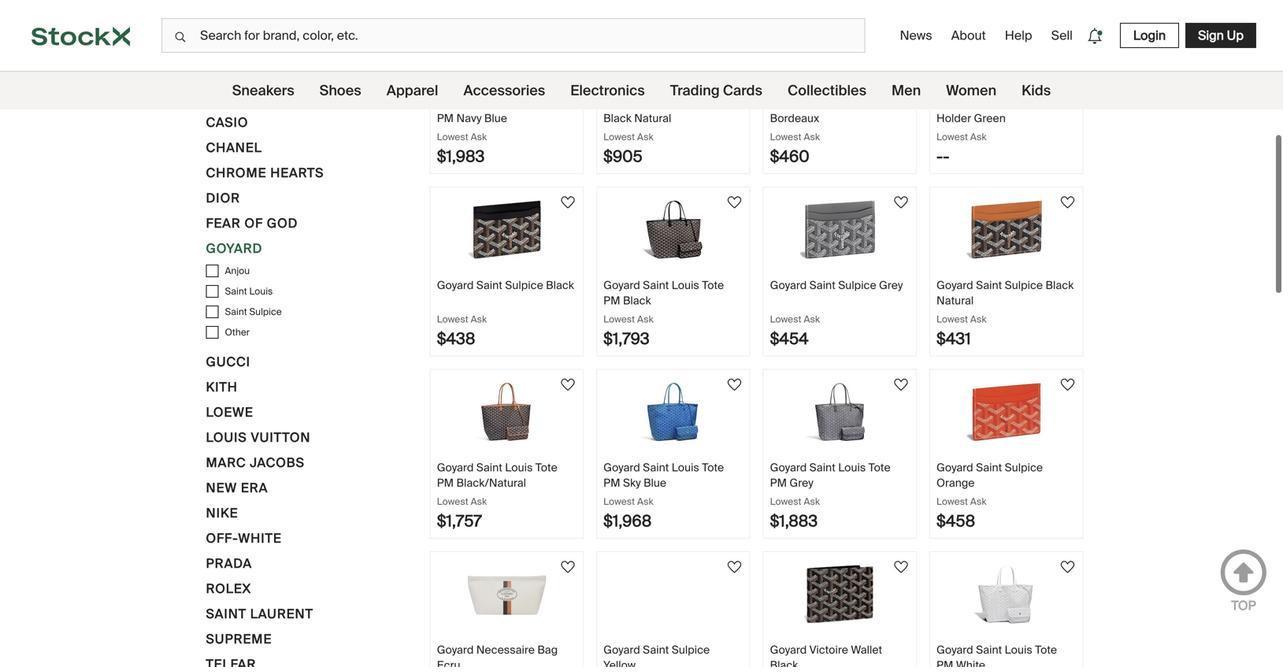 Task type: locate. For each thing, give the bounding box(es) containing it.
0 vertical spatial blue
[[484, 111, 507, 125]]

1 vertical spatial blue
[[644, 476, 667, 490]]

balenciaga
[[206, 39, 294, 55]]

lowest inside goyard saint louis tote pm black/natural lowest ask $1,757
[[437, 496, 469, 508]]

tote inside goyard saint louis tote pm grey lowest ask $1,883
[[869, 460, 891, 475]]

$438
[[437, 329, 475, 349]]

1 horizontal spatial natural
[[937, 293, 974, 308]]

sulpice down goyard saint sulpice black natural image
[[1005, 278, 1043, 293]]

lowest up $1,983
[[437, 131, 469, 143]]

1 vertical spatial grey
[[790, 476, 814, 490]]

saint for goyard saint sulpice black
[[476, 278, 503, 293]]

necessaire
[[476, 643, 535, 657]]

pm inside goyard saint louis tote pm black/natural lowest ask $1,757
[[437, 476, 454, 490]]

louis
[[505, 96, 533, 110], [672, 278, 699, 293], [249, 285, 273, 297], [206, 429, 247, 446], [505, 460, 533, 475], [672, 460, 699, 475], [838, 460, 866, 475], [1005, 643, 1033, 657]]

victoire inside goyard victoire wallet black
[[810, 643, 848, 657]]

off-white button
[[206, 529, 282, 554]]

ask down navy
[[471, 131, 487, 143]]

follow image
[[892, 11, 911, 30], [892, 193, 911, 212], [1058, 375, 1077, 394], [725, 558, 744, 577], [892, 558, 911, 577], [1058, 558, 1077, 577]]

-
[[937, 147, 943, 167], [943, 147, 950, 167]]

goyard for goyard victoire wallet black natural lowest ask $905
[[604, 96, 640, 110]]

ask down green
[[971, 131, 987, 143]]

goyard saint sulpice orange image
[[952, 382, 1062, 442]]

sell
[[1051, 27, 1073, 44]]

goyard up '$1,793'
[[604, 278, 640, 293]]

saint down goyard saint louis tote pm sky blue image
[[643, 460, 669, 475]]

men
[[892, 82, 921, 100]]

sulpice down goyard saint sulpice black image
[[505, 278, 543, 293]]

victoire inside goyard victoire wallet black natural lowest ask $905
[[643, 96, 682, 110]]

saint down goyard saint sulpice yellow image
[[643, 643, 669, 657]]

saint down goyard saint sulpice orange image
[[976, 460, 1002, 475]]

0 vertical spatial wallet
[[685, 96, 716, 110]]

lowest down orange
[[937, 496, 968, 508]]

tote inside the goyard saint louis tote pm black lowest ask $1,793
[[702, 278, 724, 293]]

black inside goyard victoire wallet black
[[770, 658, 798, 667]]

sulpice for goyard saint sulpice grey
[[838, 278, 877, 293]]

goyard down goyard saint louis tote pm white image
[[937, 643, 973, 657]]

tote for $1,968
[[702, 460, 724, 475]]

saint inside goyard saint sulpice yellow
[[643, 643, 669, 657]]

goyard for goyard necessaire bag ecru
[[437, 643, 474, 657]]

goyard saint louis tote pm grey image
[[785, 382, 895, 442]]

goyard inside the goyard saint louis tote pm white
[[937, 643, 973, 657]]

prada
[[206, 555, 252, 572]]

black for goyard victoire wallet black natural lowest ask $905
[[604, 111, 632, 125]]

chrome hearts button
[[206, 163, 324, 188]]

lowest up the "$1,883"
[[770, 496, 802, 508]]

holder
[[937, 111, 971, 125]]

follow image
[[559, 11, 578, 30], [725, 11, 744, 30], [1058, 11, 1077, 30], [559, 193, 578, 212], [725, 193, 744, 212], [1058, 193, 1077, 212], [559, 375, 578, 394], [725, 375, 744, 394], [892, 375, 911, 394], [559, 558, 578, 577]]

goyard down goyard victoire wallet black image
[[770, 643, 807, 657]]

follow image for $1,757
[[559, 375, 578, 394]]

ask inside goyard victoire wallet black natural lowest ask $905
[[637, 131, 654, 143]]

follow image for goyard victoire wallet black image
[[892, 558, 911, 577]]

blue right "sky"
[[644, 476, 667, 490]]

goyard saint louis tote pm navy blue image
[[452, 18, 562, 77]]

goyard for goyard saint louis tote pm sky blue lowest ask $1,968
[[604, 460, 640, 475]]

goyard inside goyard saint louis tote pm sky blue lowest ask $1,968
[[604, 460, 640, 475]]

saint inside the goyard saint louis tote pm white
[[976, 643, 1002, 657]]

fear of god button
[[206, 213, 298, 239]]

lowest up $1,968
[[604, 496, 635, 508]]

pm inside the goyard saint louis tote pm black lowest ask $1,793
[[604, 293, 620, 308]]

goyard up the "$1,883"
[[770, 460, 807, 475]]

ask
[[471, 131, 487, 143], [637, 131, 654, 143], [804, 131, 820, 143], [971, 131, 987, 143], [471, 313, 487, 325], [637, 313, 654, 325], [804, 313, 820, 325], [971, 313, 987, 325], [471, 496, 487, 508], [637, 496, 654, 508], [804, 496, 820, 508], [971, 496, 987, 508]]

saint inside goyard saint louis tote pm grey lowest ask $1,883
[[810, 460, 836, 475]]

tote
[[536, 96, 558, 110], [702, 278, 724, 293], [536, 460, 558, 475], [702, 460, 724, 475], [869, 460, 891, 475], [1035, 643, 1057, 657]]

lowest up $905
[[604, 131, 635, 143]]

saint down the "rolex" button
[[206, 606, 247, 622]]

louis inside the louis vuitton button
[[206, 429, 247, 446]]

omega
[[279, 13, 330, 30]]

off-white
[[206, 530, 282, 547]]

saint inside the goyard saint sulpice black natural lowest ask $431
[[976, 278, 1002, 293]]

louis for goyard saint louis tote pm black/natural lowest ask $1,757
[[505, 460, 533, 475]]

saint up navy
[[476, 96, 503, 110]]

vuitton
[[251, 429, 311, 446]]

goyard for goyard saint louis tote pm black/natural lowest ask $1,757
[[437, 460, 474, 475]]

ask inside the goyard saint louis tote pm black lowest ask $1,793
[[637, 313, 654, 325]]

goyard for goyard victorie insert card holder green lowest ask --
[[937, 96, 973, 110]]

goyard saint sulpice black
[[437, 278, 574, 293]]

louis for goyard saint louis tote pm black lowest ask $1,793
[[672, 278, 699, 293]]

collectibles
[[788, 82, 867, 100]]

ask inside goyard victorie insert card holder green lowest ask --
[[971, 131, 987, 143]]

balenciaga button
[[206, 37, 294, 62]]

saint inside the goyard saint louis tote pm black lowest ask $1,793
[[643, 278, 669, 293]]

saint for goyard saint louis tote pm black lowest ask $1,793
[[643, 278, 669, 293]]

tote for $1,757
[[536, 460, 558, 475]]

blue inside goyard saint louis tote pm sky blue lowest ask $1,968
[[644, 476, 667, 490]]

pm inside the goyard saint louis tote pm white
[[937, 658, 954, 667]]

ask inside the goyard saint sulpice black natural lowest ask $431
[[971, 313, 987, 325]]

0 vertical spatial grey
[[879, 278, 903, 293]]

follow image for $1,793
[[725, 193, 744, 212]]

black for goyard victoire wallet black
[[770, 658, 798, 667]]

white inside button
[[238, 530, 282, 547]]

lowest up the $431
[[937, 313, 968, 325]]

louis inside goyard saint louis tote pm black/natural lowest ask $1,757
[[505, 460, 533, 475]]

saint up lowest ask $438
[[476, 278, 503, 293]]

grey inside goyard saint louis tote pm grey lowest ask $1,883
[[790, 476, 814, 490]]

goyard up anjou
[[206, 240, 263, 257]]

pm inside goyard saint louis tote pm sky blue lowest ask $1,968
[[604, 476, 620, 490]]

goyard saint louis tote pm sky blue image
[[618, 382, 729, 442]]

louis inside the goyard saint louis tote pm black lowest ask $1,793
[[672, 278, 699, 293]]

back to top image
[[1220, 549, 1268, 596]]

goyard inside goyard victorie insert card holder green lowest ask --
[[937, 96, 973, 110]]

goyard up "sky"
[[604, 460, 640, 475]]

saint for goyard saint sulpice yellow
[[643, 643, 669, 657]]

saint up lowest ask $454
[[810, 278, 836, 293]]

marc jacobs button
[[206, 453, 305, 478]]

notification unread icon image
[[1084, 25, 1106, 47]]

0 vertical spatial natural
[[634, 111, 672, 125]]

ecru
[[437, 658, 461, 667]]

sign
[[1198, 27, 1224, 44]]

wallet inside goyard victoire wallet black natural lowest ask $905
[[685, 96, 716, 110]]

louis down 'loewe' button
[[206, 429, 247, 446]]

0 horizontal spatial victoire
[[643, 96, 682, 110]]

black for goyard saint sulpice black natural lowest ask $431
[[1046, 278, 1074, 293]]

goyard up bordeaux
[[770, 96, 807, 110]]

goyard up holder
[[937, 96, 973, 110]]

saint inside goyard saint louis tote pm sky blue lowest ask $1,968
[[643, 460, 669, 475]]

apparel link
[[387, 72, 438, 110]]

sulpice for goyard saint sulpice orange lowest ask $458
[[1005, 460, 1043, 475]]

louis down goyard saint louis tote pm black 'image'
[[672, 278, 699, 293]]

goyard inside goyard necessaire bag ecru
[[437, 643, 474, 657]]

sulpice for goyard saint sulpice bordeaux lowest ask $460
[[838, 96, 877, 110]]

blue for $1,968
[[644, 476, 667, 490]]

saint down goyard saint sulpice black natural image
[[976, 278, 1002, 293]]

sulpice inside goyard saint sulpice orange lowest ask $458
[[1005, 460, 1043, 475]]

sulpice down goyard saint sulpice grey image
[[838, 278, 877, 293]]

goyard victoire wallet black natural image
[[618, 18, 729, 77]]

bape
[[206, 64, 242, 80]]

lowest down holder
[[937, 131, 968, 143]]

1 horizontal spatial blue
[[644, 476, 667, 490]]

black inside goyard victoire wallet black natural lowest ask $905
[[604, 111, 632, 125]]

goyard for goyard victoire wallet black
[[770, 643, 807, 657]]

lowest up the $460
[[770, 131, 802, 143]]

goyard up orange
[[937, 460, 973, 475]]

sulpice down saint louis
[[249, 306, 282, 318]]

help
[[1005, 27, 1032, 44]]

saint down goyard saint louis tote pm white image
[[976, 643, 1002, 657]]

follow image for $1,983
[[559, 11, 578, 30]]

lowest ask $438
[[437, 313, 487, 349]]

1 vertical spatial wallet
[[851, 643, 882, 657]]

tote left electronics at the top of page
[[536, 96, 558, 110]]

black
[[604, 111, 632, 125], [546, 278, 574, 293], [1046, 278, 1074, 293], [623, 293, 651, 308], [770, 658, 798, 667]]

tote for $1,883
[[869, 460, 891, 475]]

pm for $1,757
[[437, 476, 454, 490]]

saint inside goyard saint sulpice orange lowest ask $458
[[976, 460, 1002, 475]]

sulpice inside the goyard saint sulpice black natural lowest ask $431
[[1005, 278, 1043, 293]]

prada button
[[206, 554, 252, 579]]

goyard inside goyard victoire wallet black
[[770, 643, 807, 657]]

louis inside goyard saint louis tote pm navy blue lowest ask $1,983
[[505, 96, 533, 110]]

goyard victoire wallet black image
[[785, 565, 895, 624]]

about link
[[945, 21, 992, 50]]

goyard for goyard saint sulpice bordeaux lowest ask $460
[[770, 96, 807, 110]]

ask down "sky"
[[637, 496, 654, 508]]

goyard inside goyard saint sulpice yellow
[[604, 643, 640, 657]]

lowest inside goyard saint louis tote pm navy blue lowest ask $1,983
[[437, 131, 469, 143]]

follow image for --
[[1058, 11, 1077, 30]]

goyard up $905
[[604, 96, 640, 110]]

other
[[225, 326, 250, 338]]

x
[[267, 13, 276, 30]]

goyard for goyard saint sulpice orange lowest ask $458
[[937, 460, 973, 475]]

sulpice for goyard saint sulpice black
[[505, 278, 543, 293]]

goyard up yellow on the left bottom
[[604, 643, 640, 657]]

wallet
[[685, 96, 716, 110], [851, 643, 882, 657]]

ask inside goyard saint louis tote pm grey lowest ask $1,883
[[804, 496, 820, 508]]

goyard saint louis tote pm white
[[937, 643, 1057, 667]]

goyard for goyard saint louis tote pm black lowest ask $1,793
[[604, 278, 640, 293]]

tote down goyard saint louis tote pm black 'image'
[[702, 278, 724, 293]]

men link
[[892, 72, 921, 110]]

blue right navy
[[484, 111, 507, 125]]

pm inside goyard saint louis tote pm navy blue lowest ask $1,983
[[437, 111, 454, 125]]

blue
[[484, 111, 507, 125], [644, 476, 667, 490]]

sky
[[623, 476, 641, 490]]

ask up $438
[[471, 313, 487, 325]]

lowest up the $454
[[770, 313, 802, 325]]

supreme
[[206, 631, 272, 648]]

saint laurent button
[[206, 604, 313, 629]]

louis inside goyard saint louis tote pm sky blue lowest ask $1,968
[[672, 460, 699, 475]]

ask down black/natural at the bottom of the page
[[471, 496, 487, 508]]

sulpice inside goyard saint sulpice yellow
[[672, 643, 710, 657]]

lowest inside goyard victorie insert card holder green lowest ask --
[[937, 131, 968, 143]]

sulpice down goyard saint sulpice yellow image
[[672, 643, 710, 657]]

sulpice down goyard saint sulpice orange image
[[1005, 460, 1043, 475]]

saint up the other
[[225, 306, 247, 318]]

anjou
[[225, 265, 250, 277]]

lowest inside goyard saint louis tote pm sky blue lowest ask $1,968
[[604, 496, 635, 508]]

sulpice left men
[[838, 96, 877, 110]]

1 vertical spatial victoire
[[810, 643, 848, 657]]

saint inside goyard saint louis tote pm navy blue lowest ask $1,983
[[476, 96, 503, 110]]

loewe
[[206, 404, 253, 421]]

insert
[[1018, 96, 1047, 110]]

goyard inside goyard saint louis tote pm black/natural lowest ask $1,757
[[437, 460, 474, 475]]

follow image for goyard saint sulpice grey image
[[892, 193, 911, 212]]

accessories link
[[464, 72, 545, 110]]

goyard up the $431
[[937, 278, 973, 293]]

goyard up lowest ask $438
[[437, 278, 474, 293]]

goyard saint sulpice yellow image
[[618, 565, 729, 624]]

0 horizontal spatial wallet
[[685, 96, 716, 110]]

new era button
[[206, 478, 268, 503]]

tote down goyard saint louis tote pm grey 'image'
[[869, 460, 891, 475]]

ask up the $431
[[971, 313, 987, 325]]

natural inside goyard victoire wallet black natural lowest ask $905
[[634, 111, 672, 125]]

ask up the "$1,883"
[[804, 496, 820, 508]]

lowest up '$1,793'
[[604, 313, 635, 325]]

ask up $905
[[637, 131, 654, 143]]

goyard for goyard saint louis tote pm white
[[937, 643, 973, 657]]

1 vertical spatial natural
[[937, 293, 974, 308]]

goyard necessaire bag ecru image
[[452, 565, 562, 624]]

hearts
[[270, 165, 324, 181]]

louis inside the goyard saint louis tote pm white
[[1005, 643, 1033, 657]]

tote inside goyard saint louis tote pm sky blue lowest ask $1,968
[[702, 460, 724, 475]]

saint inside button
[[206, 606, 247, 622]]

saint louis
[[225, 285, 273, 297]]

natural inside the goyard saint sulpice black natural lowest ask $431
[[937, 293, 974, 308]]

goyard saint louis tote pm black image
[[618, 200, 729, 259]]

saint down goyard saint louis tote pm grey 'image'
[[810, 460, 836, 475]]

louis down goyard saint louis tote pm navy blue 'image'
[[505, 96, 533, 110]]

Search... search field
[[162, 18, 865, 53]]

natural up the $431
[[937, 293, 974, 308]]

white
[[238, 530, 282, 547], [956, 658, 986, 667]]

0 horizontal spatial white
[[238, 530, 282, 547]]

1 horizontal spatial wallet
[[851, 643, 882, 657]]

grey down goyard saint sulpice grey image
[[879, 278, 903, 293]]

sulpice inside goyard saint sulpice bordeaux lowest ask $460
[[838, 96, 877, 110]]

tote for $1,793
[[702, 278, 724, 293]]

louis up black/natural at the bottom of the page
[[505, 460, 533, 475]]

goyard for goyard
[[206, 240, 263, 257]]

trading cards link
[[670, 72, 763, 110]]

0 horizontal spatial natural
[[634, 111, 672, 125]]

ask inside goyard saint louis tote pm navy blue lowest ask $1,983
[[471, 131, 487, 143]]

goyard inside goyard saint louis tote pm navy blue lowest ask $1,983
[[437, 96, 474, 110]]

white down goyard saint louis tote pm white image
[[956, 658, 986, 667]]

follow image for $438
[[559, 193, 578, 212]]

saint down anjou
[[225, 285, 247, 297]]

stockx logo link
[[0, 0, 162, 71]]

ask down orange
[[971, 496, 987, 508]]

saint down goyard saint louis tote pm black 'image'
[[643, 278, 669, 293]]

goyard inside goyard victoire wallet black natural lowest ask $905
[[604, 96, 640, 110]]

grey up the "$1,883"
[[790, 476, 814, 490]]

pm inside goyard saint louis tote pm grey lowest ask $1,883
[[770, 476, 787, 490]]

goyard inside the goyard saint louis tote pm black lowest ask $1,793
[[604, 278, 640, 293]]

goyard for goyard saint sulpice black natural lowest ask $431
[[937, 278, 973, 293]]

goyard saint louis tote pm black/natural lowest ask $1,757
[[437, 460, 558, 531]]

lowest up $1,757 at the left
[[437, 496, 469, 508]]

wallet left cards
[[685, 96, 716, 110]]

lowest inside the goyard saint sulpice black natural lowest ask $431
[[937, 313, 968, 325]]

louis down goyard saint louis tote pm grey 'image'
[[838, 460, 866, 475]]

1 vertical spatial white
[[956, 658, 986, 667]]

goyard saint louis tote pm navy blue lowest ask $1,983
[[437, 96, 558, 167]]

saint for goyard saint louis tote pm sky blue lowest ask $1,968
[[643, 460, 669, 475]]

goyard victorie insert card holder green image
[[952, 18, 1062, 77]]

goyard inside goyard saint sulpice orange lowest ask $458
[[937, 460, 973, 475]]

lowest up $438
[[437, 313, 469, 325]]

blue inside goyard saint louis tote pm navy blue lowest ask $1,983
[[484, 111, 507, 125]]

saint
[[476, 96, 503, 110], [810, 96, 836, 110], [476, 278, 503, 293], [643, 278, 669, 293], [810, 278, 836, 293], [976, 278, 1002, 293], [225, 285, 247, 297], [225, 306, 247, 318], [476, 460, 503, 475], [643, 460, 669, 475], [810, 460, 836, 475], [976, 460, 1002, 475], [206, 606, 247, 622], [643, 643, 669, 657], [976, 643, 1002, 657]]

goyard up lowest ask $454
[[770, 278, 807, 293]]

follow image for goyard saint sulpice yellow image
[[725, 558, 744, 577]]

goyard up 'ecru'
[[437, 643, 474, 657]]

tote inside goyard saint louis tote pm black/natural lowest ask $1,757
[[536, 460, 558, 475]]

0 horizontal spatial blue
[[484, 111, 507, 125]]

natural down product category switcher 'element' at the top
[[634, 111, 672, 125]]

follow image for $1,883
[[892, 375, 911, 394]]

saint up black/natural at the bottom of the page
[[476, 460, 503, 475]]

gucci
[[206, 354, 251, 370]]

nike button
[[206, 503, 238, 529]]

0 horizontal spatial grey
[[790, 476, 814, 490]]

goyard victoire wallet black link
[[764, 552, 916, 667]]

follow image for $1,968
[[725, 375, 744, 394]]

goyard for goyard saint louis tote pm grey lowest ask $1,883
[[770, 460, 807, 475]]

goyard up black/natural at the bottom of the page
[[437, 460, 474, 475]]

saint for goyard saint louis tote pm white
[[976, 643, 1002, 657]]

tote down goyard saint louis tote pm black/natural image
[[536, 460, 558, 475]]

tote down goyard saint louis tote pm white image
[[1035, 643, 1057, 657]]

electronics link
[[571, 72, 645, 110]]

wallet inside goyard victoire wallet black
[[851, 643, 882, 657]]

white inside the goyard saint louis tote pm white
[[956, 658, 986, 667]]

goyard inside the goyard saint sulpice black natural lowest ask $431
[[937, 278, 973, 293]]

saint up bordeaux
[[810, 96, 836, 110]]

bape button
[[206, 62, 242, 87]]

1 horizontal spatial white
[[956, 658, 986, 667]]

of
[[245, 215, 263, 232]]

ask up the $454
[[804, 313, 820, 325]]

saint inside goyard saint louis tote pm black/natural lowest ask $1,757
[[476, 460, 503, 475]]

tote inside the goyard saint louis tote pm white
[[1035, 643, 1057, 657]]

burberry button
[[206, 87, 279, 113]]

louis down goyard saint louis tote pm sky blue image
[[672, 460, 699, 475]]

lowest inside goyard saint louis tote pm grey lowest ask $1,883
[[770, 496, 802, 508]]

1 horizontal spatial victoire
[[810, 643, 848, 657]]

sneakers link
[[232, 72, 294, 110]]

wallet down goyard victoire wallet black image
[[851, 643, 882, 657]]

navy
[[457, 111, 482, 125]]

white up prada
[[238, 530, 282, 547]]

follow image for goyard saint louis tote pm white image
[[1058, 558, 1077, 577]]

shoes
[[320, 82, 361, 100]]

ask inside goyard saint louis tote pm sky blue lowest ask $1,968
[[637, 496, 654, 508]]

1 - from the left
[[937, 147, 943, 167]]

ask up '$1,793'
[[637, 313, 654, 325]]

top
[[1232, 598, 1256, 614]]

black for goyard saint sulpice black
[[546, 278, 574, 293]]

goyard saint sulpice black natural image
[[952, 200, 1062, 259]]

saint inside goyard saint sulpice bordeaux lowest ask $460
[[810, 96, 836, 110]]

0 vertical spatial victoire
[[643, 96, 682, 110]]

tote inside goyard saint louis tote pm navy blue lowest ask $1,983
[[536, 96, 558, 110]]

louis down goyard saint louis tote pm white image
[[1005, 643, 1033, 657]]

goyard inside goyard saint sulpice bordeaux lowest ask $460
[[770, 96, 807, 110]]

goyard up navy
[[437, 96, 474, 110]]

god
[[267, 215, 298, 232]]

ask down bordeaux
[[804, 131, 820, 143]]

louis up saint sulpice
[[249, 285, 273, 297]]

louis inside goyard saint louis tote pm grey lowest ask $1,883
[[838, 460, 866, 475]]

goyard inside goyard saint louis tote pm grey lowest ask $1,883
[[770, 460, 807, 475]]

tote down goyard saint louis tote pm sky blue image
[[702, 460, 724, 475]]

black inside the goyard saint sulpice black natural lowest ask $431
[[1046, 278, 1074, 293]]

0 vertical spatial white
[[238, 530, 282, 547]]



Task type: vqa. For each thing, say whether or not it's contained in the screenshot.
$1,968's Follow icon
yes



Task type: describe. For each thing, give the bounding box(es) containing it.
victoire for goyard victoire wallet black
[[810, 643, 848, 657]]

burberry
[[206, 89, 279, 106]]

electronics
[[571, 82, 645, 100]]

supreme button
[[206, 629, 272, 655]]

tote for $1,983
[[536, 96, 558, 110]]

bag
[[538, 643, 558, 657]]

goyard saint sulpice bordeaux image
[[785, 18, 895, 77]]

goyard button
[[206, 239, 263, 264]]

sulpice for goyard saint sulpice yellow
[[672, 643, 710, 657]]

lowest inside goyard saint sulpice orange lowest ask $458
[[937, 496, 968, 508]]

goyard for goyard saint sulpice yellow
[[604, 643, 640, 657]]

lowest inside the goyard saint louis tote pm black lowest ask $1,793
[[604, 313, 635, 325]]

2 - from the left
[[943, 147, 950, 167]]

era
[[241, 480, 268, 496]]

login
[[1134, 27, 1166, 44]]

pm for $1,793
[[604, 293, 620, 308]]

louis for goyard saint louis tote pm sky blue lowest ask $1,968
[[672, 460, 699, 475]]

pm for $1,968
[[604, 476, 620, 490]]

rolex button
[[206, 579, 251, 604]]

pm for $1,983
[[437, 111, 454, 125]]

goyard saint sulpice yellow link
[[597, 552, 750, 667]]

product category switcher element
[[0, 72, 1283, 110]]

$431
[[937, 329, 971, 349]]

$1,983
[[437, 147, 485, 167]]

saint sulpice
[[225, 306, 282, 318]]

saint for goyard saint sulpice grey
[[810, 278, 836, 293]]

goyard saint louis tote pm black/natural image
[[452, 382, 562, 442]]

goyard victorie insert card holder green lowest ask --
[[937, 96, 1075, 167]]

sneakers
[[232, 82, 294, 100]]

dior
[[206, 190, 240, 206]]

victorie
[[976, 96, 1015, 110]]

news link
[[894, 21, 939, 50]]

$458
[[937, 511, 975, 531]]

nike
[[206, 505, 238, 522]]

follow image for $431
[[1058, 193, 1077, 212]]

accessories
[[464, 82, 545, 100]]

follow image for goyard saint sulpice orange image
[[1058, 375, 1077, 394]]

trading
[[670, 82, 720, 100]]

saint for goyard saint louis tote pm navy blue lowest ask $1,983
[[476, 96, 503, 110]]

saint for goyard saint sulpice orange lowest ask $458
[[976, 460, 1002, 475]]

up
[[1227, 27, 1244, 44]]

goyard saint sulpice bordeaux lowest ask $460
[[770, 96, 877, 167]]

about
[[951, 27, 986, 44]]

sell link
[[1045, 21, 1079, 50]]

kids
[[1022, 82, 1051, 100]]

1 horizontal spatial grey
[[879, 278, 903, 293]]

goyard necessaire bag ecru
[[437, 643, 558, 667]]

goyard for goyard saint sulpice grey
[[770, 278, 807, 293]]

sign up button
[[1186, 23, 1257, 48]]

casio
[[206, 114, 249, 131]]

lowest ask $454
[[770, 313, 820, 349]]

jacobs
[[250, 455, 305, 471]]

louis for goyard saint louis tote pm white
[[1005, 643, 1033, 657]]

swatch
[[206, 13, 263, 30]]

chrome
[[206, 165, 267, 181]]

goyard saint sulpice orange lowest ask $458
[[937, 460, 1043, 531]]

kids link
[[1022, 72, 1051, 110]]

follow image for $905
[[725, 11, 744, 30]]

women link
[[946, 72, 997, 110]]

goyard saint louis tote pm white image
[[952, 565, 1062, 624]]

stockx logo image
[[32, 27, 130, 46]]

goyard saint louis tote pm black lowest ask $1,793
[[604, 278, 724, 349]]

news
[[900, 27, 933, 44]]

ask inside lowest ask $438
[[471, 313, 487, 325]]

rolex
[[206, 581, 251, 597]]

goyard saint louis tote pm grey lowest ask $1,883
[[770, 460, 891, 531]]

goyard saint sulpice black image
[[452, 200, 562, 259]]

saint for goyard saint louis tote pm grey lowest ask $1,883
[[810, 460, 836, 475]]

lowest inside lowest ask $454
[[770, 313, 802, 325]]

natural for $431
[[937, 293, 974, 308]]

orange
[[937, 476, 975, 490]]

help link
[[999, 21, 1039, 50]]

louis vuitton button
[[206, 428, 311, 453]]

chanel button
[[206, 138, 262, 163]]

lowest inside lowest ask $438
[[437, 313, 469, 325]]

$1,757
[[437, 511, 482, 531]]

marc
[[206, 455, 246, 471]]

kith button
[[206, 377, 238, 403]]

lowest inside goyard saint sulpice bordeaux lowest ask $460
[[770, 131, 802, 143]]

chrome hearts
[[206, 165, 324, 181]]

dior button
[[206, 188, 240, 213]]

goyard saint louis tote pm white link
[[930, 552, 1083, 667]]

louis for goyard saint louis tote pm grey lowest ask $1,883
[[838, 460, 866, 475]]

natural for $905
[[634, 111, 672, 125]]

goyard for goyard saint sulpice black
[[437, 278, 474, 293]]

saint for goyard saint sulpice black natural lowest ask $431
[[976, 278, 1002, 293]]

$454
[[770, 329, 809, 349]]

ask inside goyard saint sulpice orange lowest ask $458
[[971, 496, 987, 508]]

sign up
[[1198, 27, 1244, 44]]

new era
[[206, 480, 268, 496]]

wallet for goyard victoire wallet black
[[851, 643, 882, 657]]

ask inside goyard saint louis tote pm black/natural lowest ask $1,757
[[471, 496, 487, 508]]

blue for $1,983
[[484, 111, 507, 125]]

pm for $1,883
[[770, 476, 787, 490]]

victoire for goyard victoire wallet black natural lowest ask $905
[[643, 96, 682, 110]]

new
[[206, 480, 237, 496]]

casio button
[[206, 113, 249, 138]]

off-
[[206, 530, 238, 547]]

$905
[[604, 147, 643, 167]]

louis vuitton
[[206, 429, 311, 446]]

saint for goyard saint sulpice bordeaux lowest ask $460
[[810, 96, 836, 110]]

goyard necessaire bag ecru link
[[431, 552, 583, 667]]

loewe button
[[206, 403, 253, 428]]

goyard saint sulpice yellow
[[604, 643, 710, 667]]

$1,883
[[770, 511, 818, 531]]

fear
[[206, 215, 241, 232]]

ask inside goyard saint sulpice bordeaux lowest ask $460
[[804, 131, 820, 143]]

login button
[[1120, 23, 1179, 48]]

goyard victoire wallet black natural lowest ask $905
[[604, 96, 716, 167]]

$1,968
[[604, 511, 652, 531]]

goyard for goyard saint louis tote pm navy blue lowest ask $1,983
[[437, 96, 474, 110]]

lowest inside goyard victoire wallet black natural lowest ask $905
[[604, 131, 635, 143]]

collectibles link
[[788, 72, 867, 110]]

chanel
[[206, 139, 262, 156]]

bordeaux
[[770, 111, 820, 125]]

goyard saint louis tote pm sky blue lowest ask $1,968
[[604, 460, 724, 531]]

shoes link
[[320, 72, 361, 110]]

saint for goyard saint louis tote pm black/natural lowest ask $1,757
[[476, 460, 503, 475]]

swatch x omega
[[206, 13, 330, 30]]

wallet for goyard victoire wallet black natural lowest ask $905
[[685, 96, 716, 110]]

$460
[[770, 147, 810, 167]]

goyard saint sulpice grey
[[770, 278, 903, 293]]

black/natural
[[457, 476, 526, 490]]

follow image for goyard saint sulpice bordeaux image
[[892, 11, 911, 30]]

kith
[[206, 379, 238, 395]]

sulpice for goyard saint sulpice black natural lowest ask $431
[[1005, 278, 1043, 293]]

yellow
[[604, 658, 636, 667]]

goyard saint sulpice grey image
[[785, 200, 895, 259]]

cards
[[723, 82, 763, 100]]

black inside the goyard saint louis tote pm black lowest ask $1,793
[[623, 293, 651, 308]]

ask inside lowest ask $454
[[804, 313, 820, 325]]

louis for goyard saint louis tote pm navy blue lowest ask $1,983
[[505, 96, 533, 110]]



